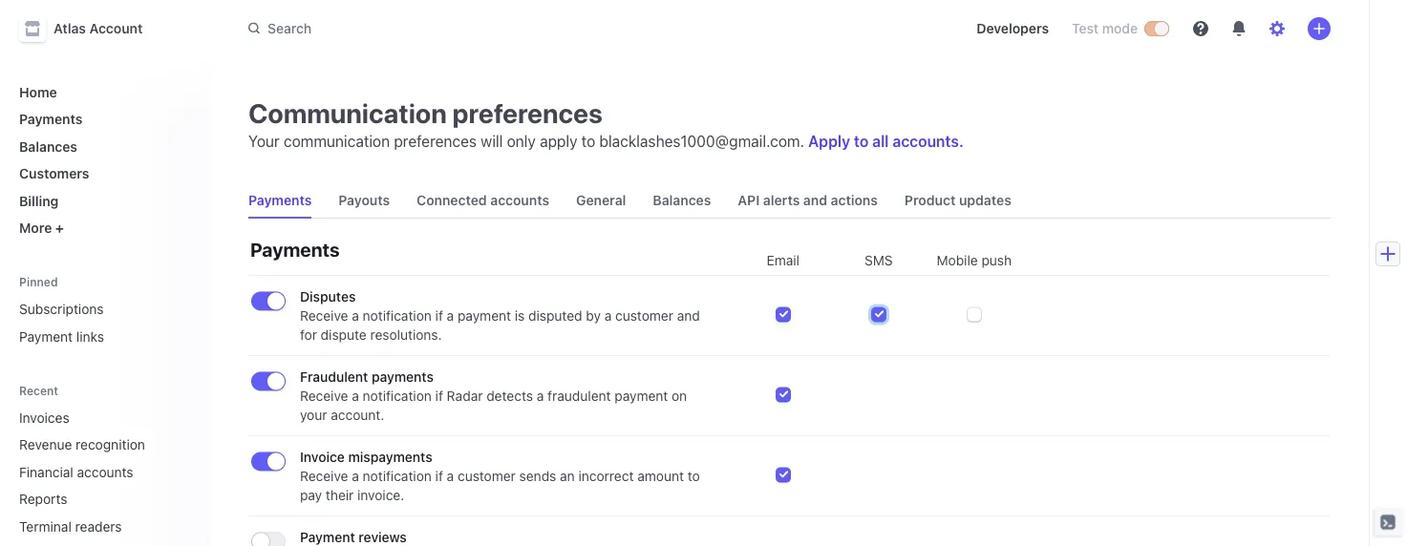 Task type: locate. For each thing, give the bounding box(es) containing it.
if inside invoice mispayments receive a notification if a customer sends an incorrect amount to pay their invoice.
[[435, 469, 443, 484]]

and right alerts
[[803, 193, 827, 208]]

only
[[507, 132, 536, 150]]

receive inside invoice mispayments receive a notification if a customer sends an incorrect amount to pay their invoice.
[[300, 469, 348, 484]]

2 if from the top
[[435, 388, 443, 404]]

preferences
[[453, 97, 603, 129], [394, 132, 477, 150]]

1 horizontal spatial payment
[[300, 530, 355, 546]]

0 vertical spatial notification
[[363, 308, 432, 324]]

1 horizontal spatial and
[[803, 193, 827, 208]]

customer
[[615, 308, 674, 324], [458, 469, 516, 484]]

account
[[89, 21, 143, 36]]

preferences up the only
[[453, 97, 603, 129]]

1 vertical spatial payments link
[[241, 183, 319, 218]]

accounts for connected accounts
[[490, 193, 549, 208]]

customer left sends
[[458, 469, 516, 484]]

to right the amount
[[688, 469, 700, 484]]

1 horizontal spatial accounts
[[490, 193, 549, 208]]

payment left is
[[458, 308, 511, 324]]

payments link down the your
[[241, 183, 319, 218]]

0 vertical spatial receive
[[300, 308, 348, 324]]

payment for payment reviews
[[300, 530, 355, 546]]

will
[[481, 132, 503, 150]]

revenue recognition
[[19, 437, 145, 453]]

1 vertical spatial accounts
[[77, 464, 133, 480]]

2 vertical spatial receive
[[300, 469, 348, 484]]

payments
[[19, 111, 83, 127], [248, 193, 312, 208], [250, 238, 340, 260]]

notification down the 'payments' at the bottom left
[[363, 388, 432, 404]]

general link
[[569, 183, 634, 218]]

1 horizontal spatial to
[[688, 469, 700, 484]]

notification down 'mispayments'
[[363, 469, 432, 484]]

1 receive from the top
[[300, 308, 348, 324]]

2 vertical spatial notification
[[363, 469, 432, 484]]

readers
[[75, 519, 122, 535]]

a left is
[[447, 308, 454, 324]]

a
[[352, 308, 359, 324], [447, 308, 454, 324], [605, 308, 612, 324], [352, 388, 359, 404], [537, 388, 544, 404], [352, 469, 359, 484], [447, 469, 454, 484]]

0 horizontal spatial accounts
[[77, 464, 133, 480]]

fraudulent payments receive a notification if radar detects a fraudulent payment on your account.
[[300, 369, 687, 423]]

on
[[672, 388, 687, 404]]

payments link up customers link
[[11, 104, 195, 135]]

+
[[55, 220, 64, 236]]

1 if from the top
[[435, 308, 443, 324]]

amount
[[638, 469, 684, 484]]

customers
[[19, 166, 89, 182]]

receive inside the fraudulent payments receive a notification if radar detects a fraudulent payment on your account.
[[300, 388, 348, 404]]

1 vertical spatial notification
[[363, 388, 432, 404]]

alerts
[[763, 193, 800, 208]]

payment
[[458, 308, 511, 324], [615, 388, 668, 404]]

balances link down the blacklashes1000@gmail.com.
[[645, 183, 719, 218]]

notification up resolutions.
[[363, 308, 432, 324]]

balances link down home link
[[11, 131, 195, 162]]

pinned element
[[11, 294, 195, 352]]

communication
[[248, 97, 447, 129]]

payments down home
[[19, 111, 83, 127]]

financial accounts link
[[11, 457, 168, 488]]

pinned navigation links element
[[11, 274, 195, 352]]

1 horizontal spatial payment
[[615, 388, 668, 404]]

if
[[435, 308, 443, 324], [435, 388, 443, 404], [435, 469, 443, 484]]

2 vertical spatial if
[[435, 469, 443, 484]]

3 if from the top
[[435, 469, 443, 484]]

1 vertical spatial balances link
[[645, 183, 719, 218]]

payments inside tab list
[[248, 193, 312, 208]]

email
[[767, 253, 800, 268]]

payment for payment links
[[19, 329, 73, 344]]

payment left on
[[615, 388, 668, 404]]

accounts
[[490, 193, 549, 208], [77, 464, 133, 480]]

0 vertical spatial payments
[[19, 111, 83, 127]]

sends
[[519, 469, 556, 484]]

receive down fraudulent
[[300, 388, 348, 404]]

recent
[[19, 384, 58, 397]]

0 horizontal spatial and
[[677, 308, 700, 324]]

receive for invoice
[[300, 469, 348, 484]]

payment
[[19, 329, 73, 344], [300, 530, 355, 546]]

preferences left will
[[394, 132, 477, 150]]

actions
[[831, 193, 878, 208]]

to inside invoice mispayments receive a notification if a customer sends an incorrect amount to pay their invoice.
[[688, 469, 700, 484]]

0 vertical spatial and
[[803, 193, 827, 208]]

to left all
[[854, 132, 869, 150]]

if for mispayments
[[435, 469, 443, 484]]

detects
[[487, 388, 533, 404]]

2 notification from the top
[[363, 388, 432, 404]]

links
[[76, 329, 104, 344]]

resolutions.
[[370, 327, 442, 343]]

subscriptions
[[19, 301, 104, 317]]

payment inside "payment links" link
[[19, 329, 73, 344]]

2 horizontal spatial to
[[854, 132, 869, 150]]

balances down the blacklashes1000@gmail.com.
[[653, 193, 711, 208]]

payment down subscriptions
[[19, 329, 73, 344]]

a up dispute
[[352, 308, 359, 324]]

dispute
[[321, 327, 367, 343]]

notification
[[363, 308, 432, 324], [363, 388, 432, 404], [363, 469, 432, 484]]

1 vertical spatial and
[[677, 308, 700, 324]]

0 horizontal spatial payment
[[19, 329, 73, 344]]

test mode
[[1072, 21, 1138, 36]]

a down radar
[[447, 469, 454, 484]]

invoice mispayments receive a notification if a customer sends an incorrect amount to pay their invoice.
[[300, 450, 700, 504]]

connected accounts
[[417, 193, 549, 208]]

home link
[[11, 76, 195, 107]]

0 horizontal spatial balances link
[[11, 131, 195, 162]]

invoice
[[300, 450, 345, 465]]

accounts inside recent 'element'
[[77, 464, 133, 480]]

if inside the fraudulent payments receive a notification if radar detects a fraudulent payment on your account.
[[435, 388, 443, 404]]

1 horizontal spatial balances
[[653, 193, 711, 208]]

connected accounts link
[[409, 183, 557, 218]]

0 horizontal spatial customer
[[458, 469, 516, 484]]

payment down 'their'
[[300, 530, 355, 546]]

notification inside invoice mispayments receive a notification if a customer sends an incorrect amount to pay their invoice.
[[363, 469, 432, 484]]

1 horizontal spatial payments link
[[241, 183, 319, 218]]

0 vertical spatial customer
[[615, 308, 674, 324]]

1 vertical spatial payment
[[615, 388, 668, 404]]

communication preferences your communication preferences will only apply to blacklashes1000@gmail.com. apply to all accounts.
[[248, 97, 964, 150]]

disputed
[[528, 308, 582, 324]]

atlas account
[[54, 21, 143, 36]]

1 vertical spatial if
[[435, 388, 443, 404]]

1 vertical spatial preferences
[[394, 132, 477, 150]]

api alerts and actions link
[[730, 183, 886, 218]]

1 vertical spatial receive
[[300, 388, 348, 404]]

customers link
[[11, 158, 195, 189]]

1 vertical spatial payment
[[300, 530, 355, 546]]

1 vertical spatial balances
[[653, 193, 711, 208]]

notification inside disputes receive a notification if a payment is disputed by a customer and for dispute resolutions.
[[363, 308, 432, 324]]

to
[[582, 132, 596, 150], [854, 132, 869, 150], [688, 469, 700, 484]]

recognition
[[76, 437, 145, 453]]

payments inside core navigation links element
[[19, 111, 83, 127]]

more
[[19, 220, 52, 236]]

1 vertical spatial payments
[[248, 193, 312, 208]]

payment inside disputes receive a notification if a payment is disputed by a customer and for dispute resolutions.
[[458, 308, 511, 324]]

atlas
[[54, 21, 86, 36]]

pinned
[[19, 275, 58, 289]]

balances inside core navigation links element
[[19, 139, 77, 154]]

0 vertical spatial payments link
[[11, 104, 195, 135]]

0 horizontal spatial to
[[582, 132, 596, 150]]

1 notification from the top
[[363, 308, 432, 324]]

and inside disputes receive a notification if a payment is disputed by a customer and for dispute resolutions.
[[677, 308, 700, 324]]

payments up disputes
[[250, 238, 340, 260]]

receive
[[300, 308, 348, 324], [300, 388, 348, 404], [300, 469, 348, 484]]

payments down the your
[[248, 193, 312, 208]]

to right apply at the top left
[[582, 132, 596, 150]]

0 vertical spatial balances
[[19, 139, 77, 154]]

payment inside the fraudulent payments receive a notification if radar detects a fraudulent payment on your account.
[[615, 388, 668, 404]]

invoices link
[[11, 402, 168, 433]]

2 receive from the top
[[300, 388, 348, 404]]

updates
[[959, 193, 1012, 208]]

radar
[[447, 388, 483, 404]]

1 vertical spatial customer
[[458, 469, 516, 484]]

receive down disputes
[[300, 308, 348, 324]]

3 notification from the top
[[363, 469, 432, 484]]

product updates
[[905, 193, 1012, 208]]

3 receive from the top
[[300, 469, 348, 484]]

if for payments
[[435, 388, 443, 404]]

reports
[[19, 492, 67, 507]]

0 vertical spatial balances link
[[11, 131, 195, 162]]

notification inside the fraudulent payments receive a notification if radar detects a fraudulent payment on your account.
[[363, 388, 432, 404]]

and up on
[[677, 308, 700, 324]]

product updates link
[[897, 183, 1019, 218]]

0 vertical spatial payment
[[19, 329, 73, 344]]

customer right the by
[[615, 308, 674, 324]]

0 vertical spatial payment
[[458, 308, 511, 324]]

if inside disputes receive a notification if a payment is disputed by a customer and for dispute resolutions.
[[435, 308, 443, 324]]

accounts down the only
[[490, 193, 549, 208]]

1 horizontal spatial customer
[[615, 308, 674, 324]]

1 horizontal spatial balances link
[[645, 183, 719, 218]]

0 horizontal spatial payment
[[458, 308, 511, 324]]

0 vertical spatial accounts
[[490, 193, 549, 208]]

receive down invoice
[[300, 469, 348, 484]]

billing
[[19, 193, 59, 209]]

accounts inside tab list
[[490, 193, 549, 208]]

a right detects
[[537, 388, 544, 404]]

0 horizontal spatial balances
[[19, 139, 77, 154]]

tab list
[[241, 183, 1331, 219]]

terminal readers link
[[11, 511, 168, 542]]

accounts down recognition
[[77, 464, 133, 480]]

0 vertical spatial if
[[435, 308, 443, 324]]

reports link
[[11, 484, 168, 515]]

balances up customers
[[19, 139, 77, 154]]

2 vertical spatial payments
[[250, 238, 340, 260]]



Task type: vqa. For each thing, say whether or not it's contained in the screenshot.
Product updates
yes



Task type: describe. For each thing, give the bounding box(es) containing it.
balances inside tab list
[[653, 193, 711, 208]]

all
[[873, 132, 889, 150]]

recent element
[[0, 402, 210, 542]]

developers link
[[969, 13, 1057, 44]]

financial
[[19, 464, 73, 480]]

receive for fraudulent
[[300, 388, 348, 404]]

0 horizontal spatial payments link
[[11, 104, 195, 135]]

apply
[[808, 132, 850, 150]]

incorrect
[[579, 469, 634, 484]]

subscriptions link
[[11, 294, 195, 325]]

for
[[300, 327, 317, 343]]

Search search field
[[237, 11, 776, 46]]

accounts for financial accounts
[[77, 464, 133, 480]]

customer inside disputes receive a notification if a payment is disputed by a customer and for dispute resolutions.
[[615, 308, 674, 324]]

Search text field
[[237, 11, 776, 46]]

by
[[586, 308, 601, 324]]

notification for mispayments
[[363, 469, 432, 484]]

invoice.
[[357, 488, 404, 504]]

mobile
[[937, 253, 978, 268]]

is
[[515, 308, 525, 324]]

more +
[[19, 220, 64, 236]]

recent navigation links element
[[0, 383, 210, 542]]

mispayments
[[348, 450, 432, 465]]

your
[[300, 408, 327, 423]]

their
[[326, 488, 354, 504]]

blacklashes1000@gmail.com.
[[600, 132, 804, 150]]

apply
[[540, 132, 578, 150]]

payments
[[372, 369, 434, 385]]

a right the by
[[605, 308, 612, 324]]

communication
[[284, 132, 390, 150]]

invoices
[[19, 410, 69, 426]]

and inside api alerts and actions link
[[803, 193, 827, 208]]

payouts link
[[331, 183, 398, 218]]

mobile push
[[937, 253, 1012, 268]]

sms
[[865, 253, 893, 268]]

pay
[[300, 488, 322, 504]]

receive inside disputes receive a notification if a payment is disputed by a customer and for dispute resolutions.
[[300, 308, 348, 324]]

disputes receive a notification if a payment is disputed by a customer and for dispute resolutions.
[[300, 289, 700, 343]]

mode
[[1102, 21, 1138, 36]]

0 vertical spatial preferences
[[453, 97, 603, 129]]

accounts.
[[893, 132, 964, 150]]

financial accounts
[[19, 464, 133, 480]]

search
[[268, 20, 312, 36]]

terminal readers
[[19, 519, 122, 535]]

a up account.
[[352, 388, 359, 404]]

help image
[[1193, 21, 1209, 36]]

settings image
[[1270, 21, 1285, 36]]

billing link
[[11, 185, 195, 216]]

test
[[1072, 21, 1099, 36]]

apply to all accounts. button
[[808, 132, 964, 150]]

product
[[905, 193, 956, 208]]

api
[[738, 193, 760, 208]]

push
[[982, 253, 1012, 268]]

revenue
[[19, 437, 72, 453]]

terminal
[[19, 519, 72, 535]]

developers
[[977, 21, 1049, 36]]

payment links
[[19, 329, 104, 344]]

customer inside invoice mispayments receive a notification if a customer sends an incorrect amount to pay their invoice.
[[458, 469, 516, 484]]

payment reviews
[[300, 530, 407, 546]]

general
[[576, 193, 626, 208]]

disputes
[[300, 289, 356, 305]]

revenue recognition link
[[11, 429, 168, 461]]

your
[[248, 132, 280, 150]]

tab list containing payments
[[241, 183, 1331, 219]]

connected
[[417, 193, 487, 208]]

home
[[19, 84, 57, 100]]

fraudulent
[[548, 388, 611, 404]]

payouts
[[339, 193, 390, 208]]

api alerts and actions
[[738, 193, 878, 208]]

account.
[[331, 408, 384, 423]]

atlas account button
[[19, 15, 162, 42]]

core navigation links element
[[11, 76, 195, 244]]

reviews
[[359, 530, 407, 546]]

notification for payments
[[363, 388, 432, 404]]

fraudulent
[[300, 369, 368, 385]]

an
[[560, 469, 575, 484]]

payment links link
[[11, 321, 195, 352]]

a up 'their'
[[352, 469, 359, 484]]



